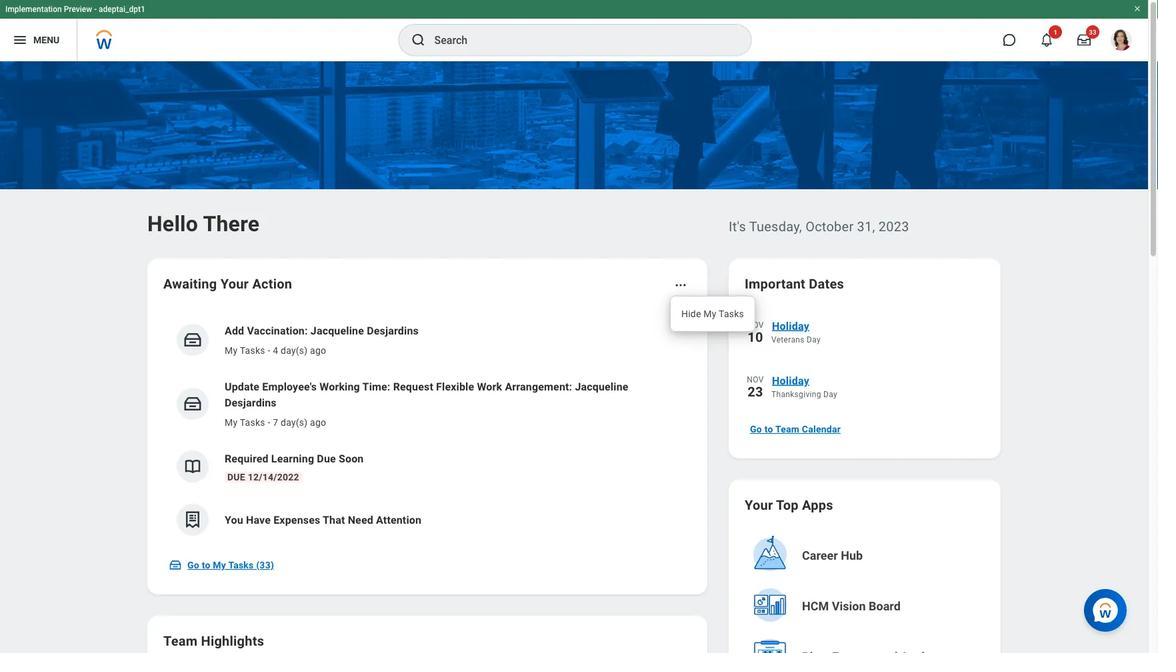 Task type: describe. For each thing, give the bounding box(es) containing it.
book open image
[[183, 457, 203, 477]]

preview
[[64, 5, 92, 14]]

holiday for 10
[[772, 320, 810, 333]]

justify image
[[12, 32, 28, 48]]

team highlights
[[163, 634, 264, 649]]

12/14/2022
[[248, 472, 299, 483]]

holiday veterans day
[[772, 320, 821, 345]]

hide my tasks
[[682, 309, 745, 320]]

flexible
[[436, 381, 475, 393]]

related actions image
[[674, 279, 688, 292]]

working
[[320, 381, 360, 393]]

4
[[273, 345, 278, 356]]

board
[[869, 600, 901, 614]]

october
[[806, 219, 854, 234]]

hcm
[[803, 600, 829, 614]]

awaiting
[[163, 276, 217, 292]]

day(s) for 4
[[281, 345, 308, 356]]

1 horizontal spatial your
[[745, 498, 773, 513]]

dates
[[809, 276, 845, 292]]

day(s) for 7
[[281, 417, 308, 428]]

hello
[[147, 211, 198, 236]]

- for adeptai_dpt1
[[94, 5, 97, 14]]

soon
[[339, 453, 364, 465]]

ago for my tasks - 4 day(s) ago
[[310, 345, 326, 356]]

holiday button for 10
[[772, 318, 985, 335]]

hello there main content
[[0, 61, 1149, 654]]

your top apps
[[745, 498, 834, 513]]

nov for 10
[[747, 321, 764, 330]]

search image
[[411, 32, 427, 48]]

there
[[203, 211, 260, 236]]

tuesday,
[[750, 219, 802, 234]]

menu button
[[0, 19, 77, 61]]

hub
[[841, 549, 863, 563]]

add vaccination: jacqueline desjardins
[[225, 325, 419, 337]]

highlights
[[201, 634, 264, 649]]

menu
[[33, 34, 60, 45]]

important dates element
[[745, 310, 985, 414]]

required
[[225, 453, 269, 465]]

top
[[777, 498, 799, 513]]

33
[[1090, 28, 1097, 36]]

awaiting your action list
[[163, 312, 692, 547]]

ago for my tasks - 7 day(s) ago
[[310, 417, 326, 428]]

action
[[252, 276, 292, 292]]

0 vertical spatial due
[[317, 453, 336, 465]]

my down add
[[225, 345, 238, 356]]

career hub button
[[746, 532, 987, 580]]

important
[[745, 276, 806, 292]]

go for go to my tasks (33)
[[187, 560, 199, 571]]

0 horizontal spatial your
[[221, 276, 249, 292]]

hcm vision board button
[[746, 583, 987, 631]]

employee's
[[262, 381, 317, 393]]

day for 23
[[824, 390, 838, 400]]

(33)
[[256, 560, 274, 571]]

you have expenses that need attention button
[[163, 494, 692, 547]]

team inside button
[[776, 424, 800, 435]]



Task type: locate. For each thing, give the bounding box(es) containing it.
day for 10
[[807, 336, 821, 345]]

expenses
[[274, 514, 320, 527]]

1 horizontal spatial due
[[317, 453, 336, 465]]

arrangement:
[[505, 381, 573, 393]]

- for 7
[[268, 417, 271, 428]]

to inside button
[[765, 424, 774, 435]]

- left 7
[[268, 417, 271, 428]]

1 ago from the top
[[310, 345, 326, 356]]

0 vertical spatial holiday button
[[772, 318, 985, 335]]

holiday
[[772, 320, 810, 333], [772, 375, 810, 387]]

request
[[393, 381, 434, 393]]

awaiting your action
[[163, 276, 292, 292]]

you have expenses that need attention
[[225, 514, 422, 527]]

inbox image left "go to my tasks (33)"
[[169, 559, 182, 572]]

- left 4
[[268, 345, 271, 356]]

vaccination:
[[247, 325, 308, 337]]

2 vertical spatial -
[[268, 417, 271, 428]]

1 horizontal spatial desjardins
[[367, 325, 419, 337]]

go for go to team calendar
[[750, 424, 762, 435]]

2 holiday from the top
[[772, 375, 810, 387]]

desjardins
[[367, 325, 419, 337], [225, 397, 277, 409]]

veterans
[[772, 336, 805, 345]]

need
[[348, 514, 373, 527]]

0 horizontal spatial team
[[163, 634, 198, 649]]

1
[[1054, 28, 1058, 36]]

2 nov from the top
[[747, 376, 764, 385]]

due down 'required'
[[227, 472, 245, 483]]

1 button
[[1033, 25, 1063, 55]]

nov left holiday veterans day
[[747, 321, 764, 330]]

tasks left 7
[[240, 417, 265, 428]]

inbox image
[[183, 330, 203, 350], [169, 559, 182, 572]]

nov 23
[[747, 376, 764, 400]]

day inside holiday thanksgiving day
[[824, 390, 838, 400]]

0 horizontal spatial go
[[187, 560, 199, 571]]

go to team calendar
[[750, 424, 841, 435]]

0 horizontal spatial due
[[227, 472, 245, 483]]

my down update
[[225, 417, 238, 428]]

to down dashboard expenses image
[[202, 560, 211, 571]]

your
[[221, 276, 249, 292], [745, 498, 773, 513]]

go to my tasks (33)
[[187, 560, 274, 571]]

go to team calendar button
[[745, 416, 847, 443]]

tasks inside "go to my tasks (33)" button
[[228, 560, 254, 571]]

0 vertical spatial inbox image
[[183, 330, 203, 350]]

23
[[748, 384, 764, 400]]

jacqueline up working
[[311, 325, 364, 337]]

ago
[[310, 345, 326, 356], [310, 417, 326, 428]]

your left action
[[221, 276, 249, 292]]

1 vertical spatial day
[[824, 390, 838, 400]]

vision
[[832, 600, 866, 614]]

tasks
[[719, 309, 745, 320], [240, 345, 265, 356], [240, 417, 265, 428], [228, 560, 254, 571]]

learning
[[271, 453, 314, 465]]

career hub
[[803, 549, 863, 563]]

adeptai_dpt1
[[99, 5, 145, 14]]

go inside go to team calendar button
[[750, 424, 762, 435]]

team left calendar
[[776, 424, 800, 435]]

0 vertical spatial desjardins
[[367, 325, 419, 337]]

1 vertical spatial day(s)
[[281, 417, 308, 428]]

0 horizontal spatial inbox image
[[169, 559, 182, 572]]

1 vertical spatial your
[[745, 498, 773, 513]]

1 horizontal spatial to
[[765, 424, 774, 435]]

0 vertical spatial jacqueline
[[311, 325, 364, 337]]

go to my tasks (33) button
[[163, 552, 282, 579]]

1 vertical spatial nov
[[747, 376, 764, 385]]

my tasks - 4 day(s) ago
[[225, 345, 326, 356]]

calendar
[[802, 424, 841, 435]]

inbox large image
[[1078, 33, 1091, 47]]

your left top
[[745, 498, 773, 513]]

1 holiday button from the top
[[772, 318, 985, 335]]

1 vertical spatial ago
[[310, 417, 326, 428]]

go down dashboard expenses image
[[187, 560, 199, 571]]

day(s)
[[281, 345, 308, 356], [281, 417, 308, 428]]

desjardins up time:
[[367, 325, 419, 337]]

nov
[[747, 321, 764, 330], [747, 376, 764, 385]]

holiday button
[[772, 318, 985, 335], [772, 372, 985, 390]]

profile logan mcneil image
[[1111, 29, 1133, 53]]

work
[[477, 381, 502, 393]]

that
[[323, 514, 345, 527]]

-
[[94, 5, 97, 14], [268, 345, 271, 356], [268, 417, 271, 428]]

required learning due soon due 12/14/2022
[[225, 453, 364, 483]]

- for 4
[[268, 345, 271, 356]]

1 vertical spatial due
[[227, 472, 245, 483]]

0 horizontal spatial jacqueline
[[311, 325, 364, 337]]

1 horizontal spatial team
[[776, 424, 800, 435]]

tasks right hide
[[719, 309, 745, 320]]

close environment banner image
[[1134, 5, 1142, 13]]

2023
[[879, 219, 910, 234]]

0 vertical spatial -
[[94, 5, 97, 14]]

1 nov from the top
[[747, 321, 764, 330]]

desjardins inside update employee's working time: request flexible work arrangement: jacqueline desjardins
[[225, 397, 277, 409]]

career
[[803, 549, 838, 563]]

team
[[776, 424, 800, 435], [163, 634, 198, 649]]

ago down working
[[310, 417, 326, 428]]

implementation preview -   adeptai_dpt1
[[5, 5, 145, 14]]

0 vertical spatial ago
[[310, 345, 326, 356]]

1 vertical spatial jacqueline
[[575, 381, 629, 393]]

hide
[[682, 309, 702, 320]]

0 vertical spatial to
[[765, 424, 774, 435]]

holiday button for 23
[[772, 372, 985, 390]]

jacqueline
[[311, 325, 364, 337], [575, 381, 629, 393]]

inbox image inside awaiting your action list
[[183, 330, 203, 350]]

0 vertical spatial day
[[807, 336, 821, 345]]

jacqueline inside update employee's working time: request flexible work arrangement: jacqueline desjardins
[[575, 381, 629, 393]]

add
[[225, 325, 244, 337]]

1 horizontal spatial day
[[824, 390, 838, 400]]

inbox image left add
[[183, 330, 203, 350]]

to for my
[[202, 560, 211, 571]]

have
[[246, 514, 271, 527]]

1 horizontal spatial go
[[750, 424, 762, 435]]

- right preview
[[94, 5, 97, 14]]

attention
[[376, 514, 422, 527]]

1 vertical spatial inbox image
[[169, 559, 182, 572]]

2 holiday button from the top
[[772, 372, 985, 390]]

day inside holiday veterans day
[[807, 336, 821, 345]]

go inside "go to my tasks (33)" button
[[187, 560, 199, 571]]

desjardins down update
[[225, 397, 277, 409]]

go down 23
[[750, 424, 762, 435]]

inbox image inside "go to my tasks (33)" button
[[169, 559, 182, 572]]

- inside menu banner
[[94, 5, 97, 14]]

implementation
[[5, 5, 62, 14]]

it's
[[729, 219, 746, 234]]

0 vertical spatial day(s)
[[281, 345, 308, 356]]

1 holiday from the top
[[772, 320, 810, 333]]

it's tuesday, october 31, 2023
[[729, 219, 910, 234]]

1 day(s) from the top
[[281, 345, 308, 356]]

menu banner
[[0, 0, 1149, 61]]

0 vertical spatial nov
[[747, 321, 764, 330]]

notifications large image
[[1041, 33, 1054, 47]]

dashboard expenses image
[[183, 510, 203, 530]]

day(s) right 4
[[281, 345, 308, 356]]

holiday up veterans
[[772, 320, 810, 333]]

2 day(s) from the top
[[281, 417, 308, 428]]

due
[[317, 453, 336, 465], [227, 472, 245, 483]]

33 button
[[1070, 25, 1100, 55]]

2 ago from the top
[[310, 417, 326, 428]]

time:
[[363, 381, 391, 393]]

day right veterans
[[807, 336, 821, 345]]

you
[[225, 514, 243, 527]]

apps
[[802, 498, 834, 513]]

1 vertical spatial team
[[163, 634, 198, 649]]

1 vertical spatial desjardins
[[225, 397, 277, 409]]

ago down add vaccination: jacqueline desjardins
[[310, 345, 326, 356]]

hello there
[[147, 211, 260, 236]]

holiday for 23
[[772, 375, 810, 387]]

7
[[273, 417, 278, 428]]

thanksgiving
[[772, 390, 822, 400]]

0 vertical spatial holiday
[[772, 320, 810, 333]]

jacqueline right "arrangement:"
[[575, 381, 629, 393]]

to inside button
[[202, 560, 211, 571]]

to down thanksgiving
[[765, 424, 774, 435]]

10
[[748, 330, 764, 345]]

0 horizontal spatial to
[[202, 560, 211, 571]]

1 horizontal spatial inbox image
[[183, 330, 203, 350]]

0 vertical spatial your
[[221, 276, 249, 292]]

my
[[704, 309, 717, 320], [225, 345, 238, 356], [225, 417, 238, 428], [213, 560, 226, 571]]

1 vertical spatial go
[[187, 560, 199, 571]]

0 vertical spatial go
[[750, 424, 762, 435]]

inbox image
[[183, 394, 203, 414]]

day(s) right 7
[[281, 417, 308, 428]]

0 horizontal spatial desjardins
[[225, 397, 277, 409]]

tasks left 4
[[240, 345, 265, 356]]

day right thanksgiving
[[824, 390, 838, 400]]

1 vertical spatial to
[[202, 560, 211, 571]]

my right hide
[[704, 309, 717, 320]]

31,
[[858, 219, 876, 234]]

holiday inside holiday thanksgiving day
[[772, 375, 810, 387]]

due left the "soon"
[[317, 453, 336, 465]]

Search Workday  search field
[[435, 25, 724, 55]]

0 vertical spatial team
[[776, 424, 800, 435]]

my tasks - 7 day(s) ago
[[225, 417, 326, 428]]

hcm vision board
[[803, 600, 901, 614]]

1 vertical spatial holiday
[[772, 375, 810, 387]]

1 vertical spatial holiday button
[[772, 372, 985, 390]]

tasks left (33)
[[228, 560, 254, 571]]

important dates
[[745, 276, 845, 292]]

team left 'highlights'
[[163, 634, 198, 649]]

day
[[807, 336, 821, 345], [824, 390, 838, 400]]

nov 10
[[747, 321, 764, 345]]

my inside button
[[213, 560, 226, 571]]

holiday thanksgiving day
[[772, 375, 838, 400]]

update employee's working time: request flexible work arrangement: jacqueline desjardins
[[225, 381, 629, 409]]

nov for 23
[[747, 376, 764, 385]]

0 horizontal spatial day
[[807, 336, 821, 345]]

1 horizontal spatial jacqueline
[[575, 381, 629, 393]]

1 vertical spatial -
[[268, 345, 271, 356]]

to for team
[[765, 424, 774, 435]]

nov down 10
[[747, 376, 764, 385]]

holiday up thanksgiving
[[772, 375, 810, 387]]

update
[[225, 381, 260, 393]]

holiday inside holiday veterans day
[[772, 320, 810, 333]]

my left (33)
[[213, 560, 226, 571]]

to
[[765, 424, 774, 435], [202, 560, 211, 571]]

go
[[750, 424, 762, 435], [187, 560, 199, 571]]



Task type: vqa. For each thing, say whether or not it's contained in the screenshot.
list containing Create ACA Measurement Period
no



